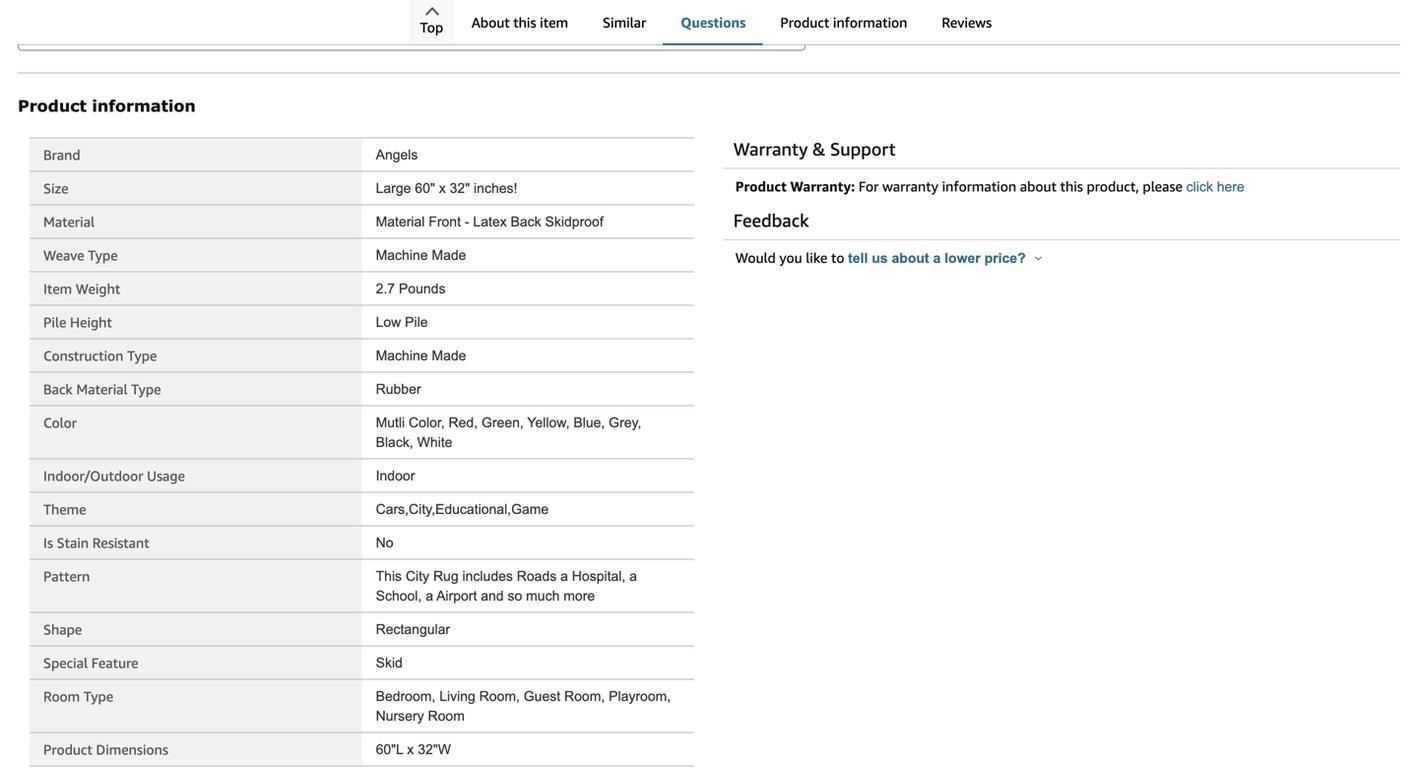 Task type: describe. For each thing, give the bounding box(es) containing it.
resistant
[[92, 535, 149, 551]]

roads
[[517, 569, 557, 584]]

skidproof
[[545, 214, 604, 230]]

size
[[43, 180, 68, 197]]

60"l
[[376, 743, 403, 758]]

machine for construction type
[[376, 348, 428, 364]]

warranty
[[883, 178, 939, 195]]

is stain resistant
[[43, 535, 149, 551]]

price?
[[985, 251, 1026, 266]]

support
[[831, 139, 896, 160]]

popover image
[[1036, 256, 1042, 261]]

indoor
[[376, 469, 415, 484]]

nursery
[[376, 709, 424, 724]]

material for material front - latex back skidproof
[[376, 214, 425, 230]]

2 room, from the left
[[565, 689, 605, 705]]

made for construction type
[[432, 348, 467, 364]]

-
[[465, 214, 470, 230]]

for
[[859, 178, 879, 195]]

bedroom, living room, guest room, playroom, nursery room
[[376, 689, 671, 724]]

pile height
[[43, 314, 112, 331]]

rectangular
[[376, 622, 450, 638]]

inches!
[[474, 181, 518, 196]]

white
[[417, 435, 453, 450]]

type for construction type
[[127, 348, 157, 364]]

0 vertical spatial this
[[514, 14, 537, 31]]

weight
[[76, 281, 120, 297]]

product,
[[1087, 178, 1140, 195]]

2.7
[[376, 281, 395, 297]]

1 room, from the left
[[480, 689, 520, 705]]

green,
[[482, 415, 524, 431]]

rug
[[434, 569, 459, 584]]

dimensions
[[96, 742, 168, 758]]

low pile
[[376, 315, 428, 330]]

mutli color, red, green, yellow, blue, grey, black, white
[[376, 415, 642, 450]]

a up more
[[561, 569, 569, 584]]

pattern
[[43, 569, 90, 585]]

2 pile from the left
[[405, 315, 428, 330]]

tell
[[849, 251, 869, 266]]

type for room type
[[84, 689, 114, 705]]

stain
[[57, 535, 89, 551]]

skid
[[376, 656, 403, 671]]

school,
[[376, 589, 422, 604]]

0 horizontal spatial back
[[43, 381, 73, 398]]

0 horizontal spatial information
[[92, 96, 196, 115]]

weave
[[43, 247, 84, 264]]

type down construction type
[[131, 381, 161, 398]]

is
[[43, 535, 53, 551]]

more
[[564, 589, 595, 604]]

similar
[[603, 14, 647, 31]]

room inside bedroom, living room, guest room, playroom, nursery room
[[428, 709, 465, 724]]

cars,city,educational,game
[[376, 502, 549, 517]]

guest
[[524, 689, 561, 705]]

blue,
[[574, 415, 605, 431]]

product right questions
[[781, 14, 830, 31]]

32"
[[450, 181, 470, 196]]

tell us about a lower price? button
[[849, 251, 1042, 266]]

height
[[70, 314, 112, 331]]

special
[[43, 655, 88, 672]]

1 horizontal spatial information
[[834, 14, 908, 31]]

machine made for weave type
[[376, 248, 467, 263]]

black,
[[376, 435, 414, 450]]

front
[[429, 214, 461, 230]]

rubber
[[376, 382, 421, 397]]

includes
[[463, 569, 513, 584]]

this
[[376, 569, 402, 584]]

1 horizontal spatial product information
[[781, 14, 908, 31]]

questions
[[681, 14, 746, 31]]

0 vertical spatial x
[[439, 181, 446, 196]]

color,
[[409, 415, 445, 431]]

top
[[420, 19, 444, 35]]

&
[[813, 139, 826, 160]]

large
[[376, 181, 411, 196]]

material down construction type
[[76, 381, 128, 398]]

no
[[376, 536, 394, 551]]

you
[[780, 250, 803, 266]]

tell us about a lower price?
[[849, 251, 1030, 266]]

1 vertical spatial x
[[407, 743, 414, 758]]

city
[[406, 569, 430, 584]]

product up feedback
[[736, 178, 787, 195]]

product down room type
[[43, 742, 93, 758]]

color
[[43, 415, 77, 431]]

product warranty: for warranty information about this product, please click here
[[736, 178, 1245, 195]]

material for material
[[43, 214, 95, 230]]



Task type: vqa. For each thing, say whether or not it's contained in the screenshot.


Task type: locate. For each thing, give the bounding box(es) containing it.
0 horizontal spatial pile
[[43, 314, 66, 331]]

product dimensions
[[43, 742, 168, 758]]

0 horizontal spatial this
[[514, 14, 537, 31]]

a
[[934, 251, 941, 266], [561, 569, 569, 584], [630, 569, 638, 584], [426, 589, 434, 604]]

x right the 60"
[[439, 181, 446, 196]]

click
[[1187, 179, 1214, 195]]

1 vertical spatial information
[[92, 96, 196, 115]]

about up popover image
[[1021, 178, 1057, 195]]

airport
[[437, 589, 477, 604]]

this city rug includes roads a hospital, a school, a airport and so much more
[[376, 569, 638, 604]]

construction type
[[43, 348, 157, 364]]

pile right low
[[405, 315, 428, 330]]

feature
[[91, 655, 139, 672]]

special feature
[[43, 655, 139, 672]]

machine up 2.7 pounds
[[376, 248, 428, 263]]

type for weave type
[[88, 247, 118, 264]]

1 horizontal spatial about
[[1021, 178, 1057, 195]]

machine made down low pile
[[376, 348, 467, 364]]

type up weight
[[88, 247, 118, 264]]

mutli
[[376, 415, 405, 431]]

0 vertical spatial information
[[834, 14, 908, 31]]

0 vertical spatial about
[[1021, 178, 1057, 195]]

0 vertical spatial made
[[432, 248, 467, 263]]

0 horizontal spatial about
[[892, 251, 930, 266]]

room down living
[[428, 709, 465, 724]]

construction
[[43, 348, 124, 364]]

32"w
[[418, 743, 451, 758]]

machine made up pounds
[[376, 248, 467, 263]]

1 vertical spatial about
[[892, 251, 930, 266]]

theme
[[43, 502, 86, 518]]

back up color
[[43, 381, 73, 398]]

lower
[[945, 251, 981, 266]]

large 60" x 32" inches!
[[376, 181, 518, 196]]

0 vertical spatial back
[[511, 214, 542, 230]]

item
[[540, 14, 569, 31]]

item
[[43, 281, 72, 297]]

latex
[[473, 214, 507, 230]]

indoor/outdoor usage
[[43, 468, 185, 484]]

item weight
[[43, 281, 120, 297]]

x right the 60"l
[[407, 743, 414, 758]]

please
[[1143, 178, 1183, 195]]

room, right the guest
[[565, 689, 605, 705]]

2 made from the top
[[432, 348, 467, 364]]

low
[[376, 315, 401, 330]]

about
[[1021, 178, 1057, 195], [892, 251, 930, 266]]

this
[[514, 14, 537, 31], [1061, 178, 1084, 195]]

warranty
[[734, 139, 808, 160]]

machine made
[[376, 248, 467, 263], [376, 348, 467, 364]]

back
[[511, 214, 542, 230], [43, 381, 73, 398]]

made up "red,"
[[432, 348, 467, 364]]

2.7 pounds
[[376, 281, 446, 297]]

1 horizontal spatial back
[[511, 214, 542, 230]]

material down large
[[376, 214, 425, 230]]

pile down item
[[43, 314, 66, 331]]

1 horizontal spatial x
[[439, 181, 446, 196]]

0 vertical spatial machine
[[376, 248, 428, 263]]

to
[[832, 250, 845, 266]]

about right us
[[892, 251, 930, 266]]

playroom,
[[609, 689, 671, 705]]

back right latex
[[511, 214, 542, 230]]

warranty:
[[791, 178, 856, 195]]

grey,
[[609, 415, 642, 431]]

warranty & support
[[734, 139, 896, 160]]

search image
[[28, 29, 40, 42]]

1 horizontal spatial this
[[1061, 178, 1084, 195]]

1 pile from the left
[[43, 314, 66, 331]]

feedback
[[734, 210, 810, 231]]

back material type
[[43, 381, 161, 398]]

much
[[526, 589, 560, 604]]

60"
[[415, 181, 435, 196]]

indoor/outdoor
[[43, 468, 143, 484]]

a down city
[[426, 589, 434, 604]]

1 vertical spatial back
[[43, 381, 73, 398]]

product information
[[781, 14, 908, 31], [18, 96, 196, 115]]

type
[[88, 247, 118, 264], [127, 348, 157, 364], [131, 381, 161, 398], [84, 689, 114, 705]]

0 horizontal spatial room,
[[480, 689, 520, 705]]

1 vertical spatial machine made
[[376, 348, 467, 364]]

1 horizontal spatial pile
[[405, 315, 428, 330]]

x
[[439, 181, 446, 196], [407, 743, 414, 758]]

like
[[806, 250, 828, 266]]

1 machine made from the top
[[376, 248, 467, 263]]

Search in reviews, Q&A... search field
[[18, 20, 806, 51]]

1 horizontal spatial room
[[428, 709, 465, 724]]

usage
[[147, 468, 185, 484]]

here
[[1218, 179, 1245, 195]]

made for weave type
[[432, 248, 467, 263]]

1 machine from the top
[[376, 248, 428, 263]]

living
[[440, 689, 476, 705]]

us
[[872, 251, 888, 266]]

product up brand
[[18, 96, 87, 115]]

0 horizontal spatial x
[[407, 743, 414, 758]]

1 horizontal spatial room,
[[565, 689, 605, 705]]

this left 'product,'
[[1061, 178, 1084, 195]]

1 vertical spatial made
[[432, 348, 467, 364]]

bedroom,
[[376, 689, 436, 705]]

a right hospital, at the bottom of page
[[630, 569, 638, 584]]

shape
[[43, 622, 82, 638]]

red,
[[449, 415, 478, 431]]

yellow,
[[528, 415, 570, 431]]

made down front at the top left
[[432, 248, 467, 263]]

1 vertical spatial room
[[428, 709, 465, 724]]

a left the 'lower'
[[934, 251, 941, 266]]

room,
[[480, 689, 520, 705], [565, 689, 605, 705]]

1 vertical spatial this
[[1061, 178, 1084, 195]]

type up back material type
[[127, 348, 157, 364]]

click here link
[[1187, 179, 1245, 195]]

pounds
[[399, 281, 446, 297]]

room type
[[43, 689, 114, 705]]

type down the special feature at the bottom of the page
[[84, 689, 114, 705]]

pile
[[43, 314, 66, 331], [405, 315, 428, 330]]

would
[[736, 250, 776, 266]]

0 vertical spatial machine made
[[376, 248, 467, 263]]

angels
[[376, 147, 418, 163]]

about this item
[[472, 14, 569, 31]]

so
[[508, 589, 523, 604]]

material up weave
[[43, 214, 95, 230]]

room
[[43, 689, 80, 705], [428, 709, 465, 724]]

1 vertical spatial product information
[[18, 96, 196, 115]]

about
[[472, 14, 510, 31]]

0 horizontal spatial room
[[43, 689, 80, 705]]

weave type
[[43, 247, 118, 264]]

reviews
[[942, 14, 992, 31]]

and
[[481, 589, 504, 604]]

2 vertical spatial information
[[943, 178, 1017, 195]]

0 horizontal spatial product information
[[18, 96, 196, 115]]

machine for weave type
[[376, 248, 428, 263]]

2 horizontal spatial information
[[943, 178, 1017, 195]]

room, right living
[[480, 689, 520, 705]]

0 vertical spatial product information
[[781, 14, 908, 31]]

this left item
[[514, 14, 537, 31]]

room down special
[[43, 689, 80, 705]]

2 machine made from the top
[[376, 348, 467, 364]]

0 vertical spatial room
[[43, 689, 80, 705]]

2 machine from the top
[[376, 348, 428, 364]]

1 made from the top
[[432, 248, 467, 263]]

60"l x 32"w
[[376, 743, 451, 758]]

machine made for construction type
[[376, 348, 467, 364]]

machine down low pile
[[376, 348, 428, 364]]

1 vertical spatial machine
[[376, 348, 428, 364]]



